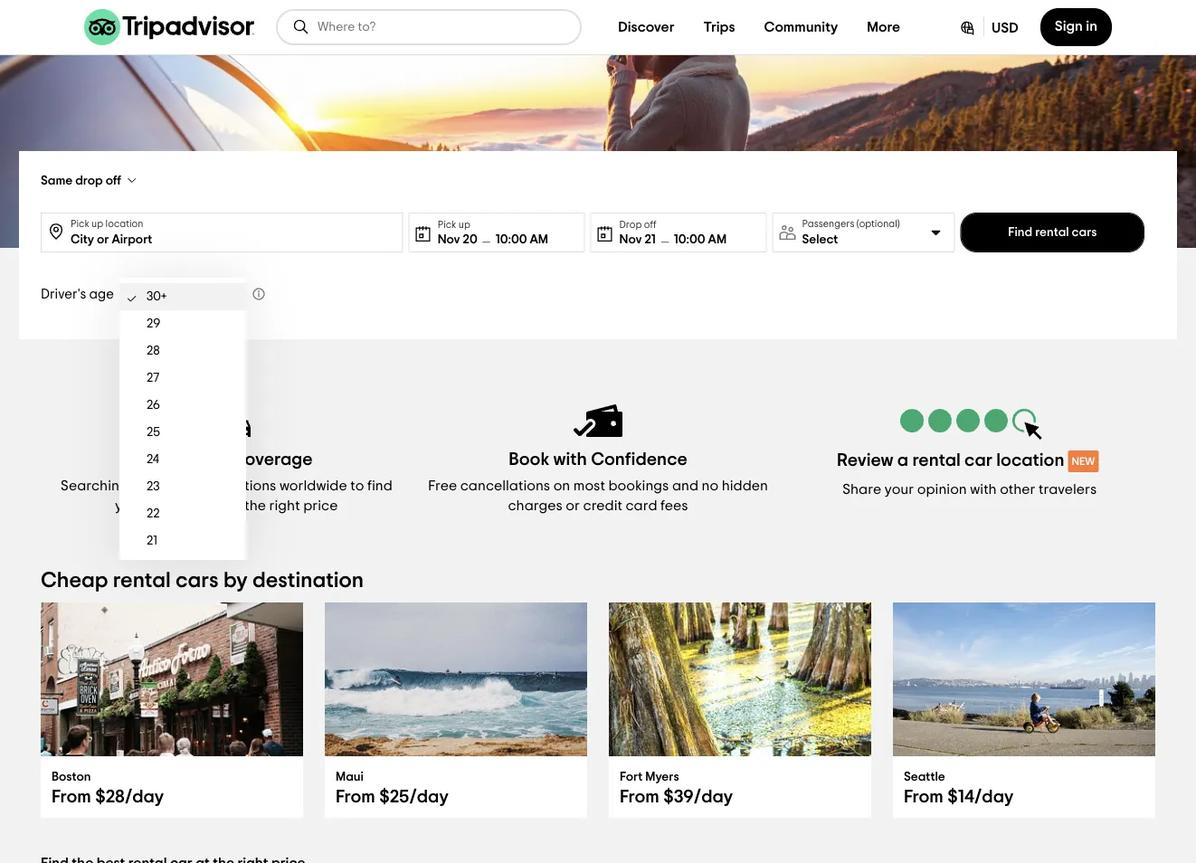 Task type: locate. For each thing, give the bounding box(es) containing it.
0 horizontal spatial 10:00 am
[[496, 233, 548, 246]]

up down the drop
[[91, 219, 103, 229]]

car up share your opinion with other travelers
[[965, 451, 993, 470]]

0 horizontal spatial with
[[553, 451, 587, 469]]

pick up "nov 20"
[[438, 219, 456, 229]]

car left at
[[201, 499, 224, 513]]

2 horizontal spatial rental
[[1035, 226, 1069, 239]]

from down fort
[[620, 788, 660, 806]]

1 horizontal spatial up
[[459, 219, 470, 229]]

rental right cheap
[[113, 570, 171, 592]]

1 horizontal spatial right
[[269, 499, 300, 513]]

1 vertical spatial 21
[[146, 535, 157, 547]]

0 horizontal spatial off
[[106, 174, 121, 187]]

community button
[[750, 9, 853, 45]]

0 horizontal spatial pick
[[71, 219, 89, 229]]

None search field
[[278, 11, 580, 43]]

1 vertical spatial cars
[[176, 570, 219, 592]]

/day
[[125, 788, 164, 806], [409, 788, 449, 806], [694, 788, 733, 806], [975, 788, 1014, 806]]

4 from from the left
[[904, 788, 944, 806]]

cars right find
[[1072, 226, 1097, 239]]

discover button
[[604, 9, 689, 45]]

1 horizontal spatial location
[[997, 451, 1064, 470]]

1 horizontal spatial 20
[[463, 233, 478, 246]]

0 vertical spatial location
[[106, 219, 143, 229]]

2 am from the left
[[708, 233, 727, 246]]

fort
[[620, 770, 643, 783]]

maui
[[336, 770, 364, 783]]

rental for find rental cars
[[1035, 226, 1069, 239]]

1 10:00 from the left
[[496, 233, 527, 246]]

1 horizontal spatial off
[[644, 219, 656, 229]]

location up the 'other'
[[997, 451, 1064, 470]]

10:00 am right "nov 20"
[[496, 233, 548, 246]]

from inside maui from $25 /day
[[336, 788, 375, 806]]

drop
[[75, 174, 103, 187]]

1 horizontal spatial 10:00
[[674, 233, 705, 246]]

1 horizontal spatial 21
[[645, 233, 656, 246]]

0 horizontal spatial nov
[[438, 233, 460, 246]]

from for $25
[[336, 788, 375, 806]]

21 down drop off
[[645, 233, 656, 246]]

1 vertical spatial 20
[[146, 562, 161, 575]]

1 horizontal spatial 10:00 am
[[674, 233, 727, 246]]

review
[[837, 451, 894, 470]]

2 up from the left
[[459, 219, 470, 229]]

10:00 right nov 21 at the right top of the page
[[674, 233, 705, 246]]

10:00 am for nov 21
[[674, 233, 727, 246]]

2 pick from the left
[[438, 219, 456, 229]]

from inside fort myers from $39 /day
[[620, 788, 660, 806]]

1 right from the left
[[167, 499, 198, 513]]

car
[[965, 451, 993, 470], [201, 499, 224, 513]]

1 horizontal spatial car
[[965, 451, 993, 470]]

from inside seattle from $14 /day
[[904, 788, 944, 806]]

/day for $28
[[125, 788, 164, 806]]

up up "nov 20"
[[459, 219, 470, 229]]

on
[[553, 479, 570, 493]]

rental inside button
[[1035, 226, 1069, 239]]

share
[[842, 482, 881, 497]]

am
[[530, 233, 548, 246], [708, 233, 727, 246]]

the
[[142, 499, 164, 513], [244, 499, 266, 513]]

from down boston at the left bottom of page
[[52, 788, 91, 806]]

/day inside seattle from $14 /day
[[975, 788, 1014, 806]]

pick down same drop off on the top left of page
[[71, 219, 89, 229]]

0 horizontal spatial 10:00
[[496, 233, 527, 246]]

cancellations
[[460, 479, 550, 493]]

/day inside maui from $25 /day
[[409, 788, 449, 806]]

rental right find
[[1035, 226, 1069, 239]]

2 vertical spatial rental
[[113, 570, 171, 592]]

free
[[428, 479, 457, 493]]

1 horizontal spatial the
[[244, 499, 266, 513]]

search image
[[292, 18, 310, 36]]

1 vertical spatial rental
[[912, 451, 961, 470]]

28
[[146, 345, 160, 357]]

destination
[[252, 570, 364, 592]]

car inside searching over 60,000 locations worldwide to find you the right car at the right price
[[201, 499, 224, 513]]

the down "23"
[[142, 499, 164, 513]]

sign
[[1055, 19, 1083, 33]]

from down the seattle
[[904, 788, 944, 806]]

0 vertical spatial rental
[[1035, 226, 1069, 239]]

passengers
[[802, 219, 855, 229]]

am right "nov 20"
[[530, 233, 548, 246]]

26
[[146, 399, 160, 412]]

0 horizontal spatial rental
[[113, 570, 171, 592]]

/day inside boston from $28 /day
[[125, 788, 164, 806]]

10:00 for 21
[[674, 233, 705, 246]]

pick for nov 21
[[438, 219, 456, 229]]

1 vertical spatial location
[[997, 451, 1064, 470]]

10:00 for 20
[[496, 233, 527, 246]]

and
[[672, 479, 699, 493]]

1 horizontal spatial cars
[[1072, 226, 1097, 239]]

nov for nov 20
[[438, 233, 460, 246]]

21 down "22" on the left bottom of page
[[146, 535, 157, 547]]

$25
[[379, 788, 409, 806]]

0 vertical spatial 20
[[463, 233, 478, 246]]

4 /day from the left
[[975, 788, 1014, 806]]

2 the from the left
[[244, 499, 266, 513]]

1 10:00 am from the left
[[496, 233, 548, 246]]

3 /day from the left
[[694, 788, 733, 806]]

share your opinion with other travelers
[[842, 482, 1097, 497]]

3 from from the left
[[620, 788, 660, 806]]

nov down 'drop'
[[619, 233, 642, 246]]

off right the drop
[[106, 174, 121, 187]]

by
[[223, 570, 248, 592]]

1 horizontal spatial rental
[[912, 451, 961, 470]]

the right at
[[244, 499, 266, 513]]

10:00 right "nov 20"
[[496, 233, 527, 246]]

rental up opinion
[[912, 451, 961, 470]]

1 am from the left
[[530, 233, 548, 246]]

nov
[[438, 233, 460, 246], [619, 233, 642, 246]]

0 vertical spatial cars
[[1072, 226, 1097, 239]]

20 down the 'pick up'
[[463, 233, 478, 246]]

seattle
[[904, 770, 945, 783]]

/day inside fort myers from $39 /day
[[694, 788, 733, 806]]

pick
[[71, 219, 89, 229], [438, 219, 456, 229]]

am for 20
[[530, 233, 548, 246]]

0 horizontal spatial right
[[167, 499, 198, 513]]

charges
[[508, 499, 563, 513]]

free cancellations on most bookings and no hidden charges or credit card fees
[[428, 479, 768, 513]]

1 horizontal spatial nov
[[619, 233, 642, 246]]

age
[[89, 287, 114, 301]]

no
[[702, 479, 719, 493]]

book with confidence
[[509, 451, 687, 469]]

0 horizontal spatial 20
[[146, 562, 161, 575]]

review a rental car location new
[[837, 451, 1095, 470]]

1 vertical spatial with
[[970, 482, 997, 497]]

seattle from $14 /day
[[904, 770, 1014, 806]]

cars inside button
[[1072, 226, 1097, 239]]

0 horizontal spatial up
[[91, 219, 103, 229]]

1 from from the left
[[52, 788, 91, 806]]

opinion
[[917, 482, 967, 497]]

1 pick from the left
[[71, 219, 89, 229]]

0 horizontal spatial car
[[201, 499, 224, 513]]

driver's age
[[41, 287, 114, 301]]

am right nov 21 at the right top of the page
[[708, 233, 727, 246]]

to
[[350, 479, 364, 493]]

off
[[106, 174, 121, 187], [644, 219, 656, 229]]

30+
[[129, 288, 150, 300], [146, 290, 167, 303]]

0 horizontal spatial cars
[[176, 570, 219, 592]]

same
[[41, 174, 73, 187]]

21
[[645, 233, 656, 246], [146, 535, 157, 547]]

with
[[553, 451, 587, 469], [970, 482, 997, 497]]

find rental cars
[[1008, 226, 1097, 239]]

with up on
[[553, 451, 587, 469]]

right
[[167, 499, 198, 513], [269, 499, 300, 513]]

2 from from the left
[[336, 788, 375, 806]]

right down worldwide
[[269, 499, 300, 513]]

from inside boston from $28 /day
[[52, 788, 91, 806]]

0 horizontal spatial am
[[530, 233, 548, 246]]

worldwide coverage
[[140, 451, 313, 469]]

confidence
[[591, 451, 687, 469]]

2 10:00 from the left
[[674, 233, 705, 246]]

1 /day from the left
[[125, 788, 164, 806]]

1 horizontal spatial pick
[[438, 219, 456, 229]]

you
[[115, 499, 139, 513]]

right down 60,000
[[167, 499, 198, 513]]

1 horizontal spatial am
[[708, 233, 727, 246]]

myers
[[645, 770, 679, 783]]

location down same drop off on the top left of page
[[106, 219, 143, 229]]

1 up from the left
[[91, 219, 103, 229]]

more
[[867, 20, 900, 34]]

1 vertical spatial car
[[201, 499, 224, 513]]

up
[[91, 219, 103, 229], [459, 219, 470, 229]]

2 10:00 am from the left
[[674, 233, 727, 246]]

community
[[764, 20, 838, 34]]

worldwide
[[140, 451, 228, 469]]

1 horizontal spatial with
[[970, 482, 997, 497]]

0 vertical spatial car
[[965, 451, 993, 470]]

10:00 am right nov 21 at the right top of the page
[[674, 233, 727, 246]]

0 vertical spatial 21
[[645, 233, 656, 246]]

0 horizontal spatial the
[[142, 499, 164, 513]]

trips
[[704, 20, 735, 34]]

2 /day from the left
[[409, 788, 449, 806]]

10:00 am
[[496, 233, 548, 246], [674, 233, 727, 246]]

with down review a rental car location new
[[970, 482, 997, 497]]

off up nov 21 at the right top of the page
[[644, 219, 656, 229]]

$14
[[948, 788, 975, 806]]

1 nov from the left
[[438, 233, 460, 246]]

cars left by
[[176, 570, 219, 592]]

your
[[885, 482, 914, 497]]

from down maui
[[336, 788, 375, 806]]

20 down "22" on the left bottom of page
[[146, 562, 161, 575]]

from
[[52, 788, 91, 806], [336, 788, 375, 806], [620, 788, 660, 806], [904, 788, 944, 806]]

nov down the 'pick up'
[[438, 233, 460, 246]]

2 nov from the left
[[619, 233, 642, 246]]



Task type: describe. For each thing, give the bounding box(es) containing it.
usd button
[[944, 8, 1033, 46]]

pick up
[[438, 219, 470, 229]]

1 the from the left
[[142, 499, 164, 513]]

fees
[[661, 499, 688, 513]]

price
[[303, 499, 338, 513]]

book
[[509, 451, 549, 469]]

cheap rental cars by destination
[[41, 570, 364, 592]]

hidden
[[722, 479, 768, 493]]

tripadvisor image
[[84, 9, 254, 45]]

searching over 60,000 locations worldwide to find you the right car at the right price
[[61, 479, 393, 513]]

24
[[146, 453, 159, 466]]

Search search field
[[318, 19, 566, 35]]

credit
[[583, 499, 622, 513]]

10:00 am for nov 20
[[496, 233, 548, 246]]

cheap
[[41, 570, 108, 592]]

a
[[897, 451, 909, 470]]

(optional)
[[857, 219, 900, 229]]

drop
[[619, 219, 642, 229]]

over
[[131, 479, 161, 493]]

discover
[[618, 20, 675, 34]]

nov for nov 21
[[619, 233, 642, 246]]

other
[[1000, 482, 1036, 497]]

cars for find
[[1072, 226, 1097, 239]]

coverage
[[231, 451, 313, 469]]

City or Airport text field
[[71, 214, 395, 250]]

most
[[573, 479, 605, 493]]

/day for $25
[[409, 788, 449, 806]]

card
[[626, 499, 657, 513]]

searching
[[61, 479, 128, 493]]

fort myers from $39 /day
[[620, 770, 733, 806]]

boston
[[52, 770, 91, 783]]

at
[[227, 499, 241, 513]]

driver's
[[41, 287, 86, 301]]

passengers (optional) select
[[802, 219, 900, 246]]

27
[[146, 372, 159, 385]]

find
[[1008, 226, 1033, 239]]

worldwide
[[280, 479, 347, 493]]

sign in link
[[1040, 8, 1112, 46]]

nov 21
[[619, 233, 656, 246]]

$28
[[95, 788, 125, 806]]

2 right from the left
[[269, 499, 300, 513]]

or
[[566, 499, 580, 513]]

up for drop off
[[91, 219, 103, 229]]

travelers
[[1039, 482, 1097, 497]]

bookings
[[608, 479, 669, 493]]

maui from $25 /day
[[336, 770, 449, 806]]

0 horizontal spatial location
[[106, 219, 143, 229]]

nov 20
[[438, 233, 478, 246]]

find rental cars button
[[961, 213, 1145, 252]]

23
[[146, 480, 160, 493]]

22
[[146, 508, 160, 520]]

select
[[802, 233, 838, 246]]

up for nov 21
[[459, 219, 470, 229]]

25
[[146, 426, 160, 439]]

in
[[1086, 19, 1098, 33]]

pick for drop off
[[71, 219, 89, 229]]

trips button
[[689, 9, 750, 45]]

cars for cheap
[[176, 570, 219, 592]]

1 vertical spatial off
[[644, 219, 656, 229]]

same drop off
[[41, 174, 121, 187]]

$39
[[663, 788, 694, 806]]

usd
[[992, 21, 1019, 35]]

/day for $14
[[975, 788, 1014, 806]]

from for $28
[[52, 788, 91, 806]]

0 vertical spatial with
[[553, 451, 587, 469]]

from for $14
[[904, 788, 944, 806]]

0 horizontal spatial 21
[[146, 535, 157, 547]]

0 vertical spatial off
[[106, 174, 121, 187]]

boston from $28 /day
[[52, 770, 164, 806]]

sign in
[[1055, 19, 1098, 33]]

rental for cheap rental cars by destination
[[113, 570, 171, 592]]

locations
[[215, 479, 276, 493]]

new
[[1072, 456, 1095, 467]]

drop off
[[619, 219, 656, 229]]

am for 21
[[708, 233, 727, 246]]

find
[[367, 479, 393, 493]]

pick up location
[[71, 219, 143, 229]]

60,000
[[164, 479, 212, 493]]

more button
[[853, 9, 915, 45]]

29
[[146, 318, 161, 330]]



Task type: vqa. For each thing, say whether or not it's contained in the screenshot.
$25
yes



